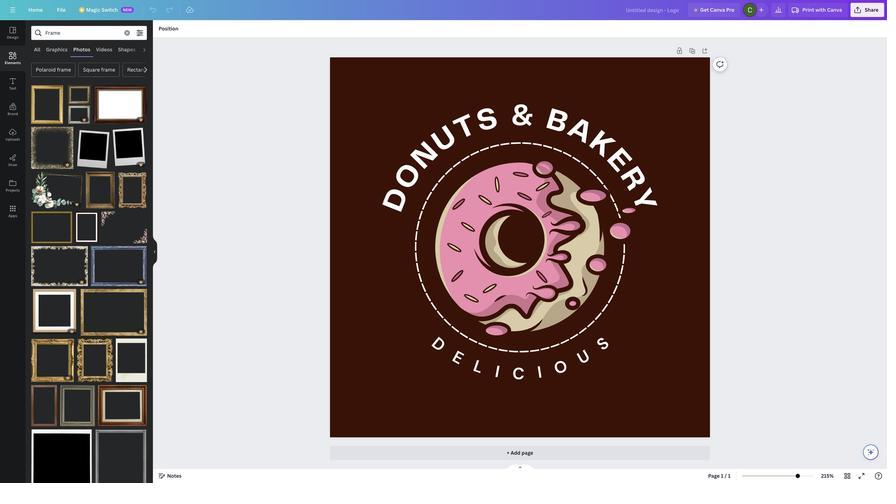 Task type: describe. For each thing, give the bounding box(es) containing it.
0 horizontal spatial i
[[493, 361, 501, 383]]

o for o u s
[[551, 356, 570, 380]]

u inside o u s
[[574, 346, 594, 370]]

y
[[626, 186, 661, 216]]

graphics
[[46, 46, 68, 53]]

ornate wooden picture frame cutout image
[[98, 385, 147, 427]]

/
[[725, 473, 727, 479]]

file button
[[51, 3, 71, 17]]

magic switch
[[86, 6, 118, 13]]

0 vertical spatial u
[[428, 122, 462, 158]]

wooden frame image
[[81, 289, 147, 336]]

three vintage photo frames cutout image
[[31, 85, 90, 124]]

r
[[615, 163, 651, 196]]

polaroid frame button
[[31, 63, 76, 77]]

pro
[[727, 6, 735, 13]]

videos
[[96, 46, 112, 53]]

magic
[[86, 6, 100, 13]]

design
[[7, 35, 19, 40]]

graphics button
[[43, 43, 70, 56]]

215%
[[822, 473, 834, 479]]

blank polaroid frame image
[[31, 430, 92, 483]]

text button
[[0, 71, 26, 97]]

rectangle frame
[[127, 66, 166, 73]]

frame for rectangle frame
[[152, 66, 166, 73]]

design button
[[0, 20, 26, 46]]

shapes
[[118, 46, 136, 53]]

main menu bar
[[0, 0, 888, 20]]

s inside o u s
[[592, 333, 614, 355]]

audio button
[[138, 43, 158, 56]]

1 1 from the left
[[721, 473, 724, 479]]

switch
[[102, 6, 118, 13]]

position
[[159, 25, 178, 32]]

c
[[512, 363, 525, 385]]

page 1 / 1
[[709, 473, 731, 479]]

position button
[[156, 23, 181, 34]]

+ add page
[[507, 450, 534, 456]]

projects button
[[0, 173, 26, 199]]

page
[[522, 450, 534, 456]]

polaroid frame
[[36, 66, 71, 73]]

t
[[451, 111, 481, 146]]

gold frame image
[[31, 127, 73, 169]]

all button
[[31, 43, 43, 56]]

d e l
[[427, 333, 486, 379]]

share button
[[851, 3, 885, 17]]

gold vintage frame cutout image
[[31, 339, 74, 382]]

square frame
[[83, 66, 115, 73]]

brand button
[[0, 97, 26, 122]]

l
[[471, 356, 486, 379]]

home link
[[23, 3, 48, 17]]

n
[[408, 138, 444, 175]]

print
[[803, 6, 815, 13]]

photos button
[[70, 43, 93, 56]]

o u s
[[551, 333, 614, 380]]

o for o
[[391, 159, 428, 195]]

1 horizontal spatial e
[[602, 144, 636, 178]]

canva inside print with canva dropdown button
[[828, 6, 843, 13]]

e inside the d e l
[[449, 346, 467, 370]]

photo frame image
[[31, 289, 78, 336]]

new
[[123, 7, 132, 12]]

elements button
[[0, 46, 26, 71]]



Task type: vqa. For each thing, say whether or not it's contained in the screenshot.
'empty picture frame'
yes



Task type: locate. For each thing, give the bounding box(es) containing it.
notes button
[[156, 471, 184, 482]]

0 vertical spatial e
[[602, 144, 636, 178]]

canva right the with
[[828, 6, 843, 13]]

1 horizontal spatial s
[[592, 333, 614, 355]]

1 horizontal spatial o
[[551, 356, 570, 380]]

s
[[475, 104, 501, 137], [592, 333, 614, 355]]

watercolor leaf background image
[[102, 212, 147, 243]]

1 horizontal spatial frame
[[101, 66, 115, 73]]

1 horizontal spatial 1
[[728, 473, 731, 479]]

Design title text field
[[621, 3, 686, 17]]

group
[[31, 81, 90, 124], [93, 81, 147, 124], [31, 122, 73, 169], [76, 122, 147, 169], [31, 168, 83, 209], [86, 168, 115, 209], [118, 168, 147, 209], [31, 207, 72, 243], [75, 207, 99, 243], [102, 207, 147, 243], [31, 242, 88, 286], [91, 242, 147, 286], [31, 285, 78, 336], [81, 285, 147, 336], [31, 334, 74, 382], [77, 334, 113, 382], [116, 334, 147, 382], [31, 381, 57, 427], [60, 381, 95, 427], [98, 381, 147, 427], [31, 425, 92, 483], [95, 425, 147, 483]]

0 horizontal spatial canva
[[711, 6, 725, 13]]

o inside o u s
[[551, 356, 570, 380]]

eucalyptus and cotton frames image
[[31, 172, 83, 209]]

1 horizontal spatial canva
[[828, 6, 843, 13]]

i
[[493, 361, 501, 383], [536, 362, 543, 384]]

1 left /
[[721, 473, 724, 479]]

0 vertical spatial d
[[380, 185, 415, 216]]

frame for square frame
[[101, 66, 115, 73]]

canva left the pro
[[711, 6, 725, 13]]

0 vertical spatial o
[[391, 159, 428, 195]]

d for d e l
[[427, 333, 450, 357]]

rectangle frame button
[[123, 63, 171, 77]]

frame for polaroid frame
[[57, 66, 71, 73]]

frame
[[57, 66, 71, 73], [101, 66, 115, 73], [152, 66, 166, 73]]

canva
[[711, 6, 725, 13], [828, 6, 843, 13]]

0 horizontal spatial frame
[[57, 66, 71, 73]]

1 vertical spatial e
[[449, 346, 467, 370]]

shapes button
[[115, 43, 138, 56]]

Search elements search field
[[45, 26, 120, 40]]

rectangle
[[127, 66, 151, 73]]

print with canva
[[803, 6, 843, 13]]

projects
[[6, 188, 20, 193]]

get
[[701, 6, 709, 13]]

2 horizontal spatial frame
[[152, 66, 166, 73]]

0 horizontal spatial s
[[475, 104, 501, 137]]

d inside the d e l
[[427, 333, 450, 357]]

1 vertical spatial s
[[592, 333, 614, 355]]

empty picture frame image
[[93, 85, 147, 124]]

with
[[816, 6, 826, 13]]

hide image
[[153, 235, 157, 269]]

white landscape frame image
[[91, 246, 147, 286]]

u
[[428, 122, 462, 158], [574, 346, 594, 370]]

frame right rectangle on the top left of the page
[[152, 66, 166, 73]]

uploads button
[[0, 122, 26, 148]]

1 vertical spatial o
[[551, 356, 570, 380]]

uploads
[[6, 137, 20, 142]]

get canva pro button
[[689, 3, 741, 17]]

videos button
[[93, 43, 115, 56]]

1 vertical spatial d
[[427, 333, 450, 357]]

page
[[709, 473, 720, 479]]

apps
[[8, 213, 17, 218]]

k
[[585, 127, 619, 163]]

frame right polaroid
[[57, 66, 71, 73]]

+
[[507, 450, 510, 456]]

d
[[380, 185, 415, 216], [427, 333, 450, 357]]

show pages image
[[503, 464, 537, 470]]

1 canva from the left
[[711, 6, 725, 13]]

2 canva from the left
[[828, 6, 843, 13]]

i right c at the bottom of page
[[536, 362, 543, 384]]

white frame with design image
[[95, 430, 147, 483]]

square
[[83, 66, 100, 73]]

0 horizontal spatial u
[[428, 122, 462, 158]]

1 vertical spatial u
[[574, 346, 594, 370]]

notes
[[167, 473, 182, 479]]

canva inside get canva pro button
[[711, 6, 725, 13]]

1 horizontal spatial u
[[574, 346, 594, 370]]

215% button
[[816, 471, 839, 482]]

3 frame from the left
[[152, 66, 166, 73]]

audio
[[141, 46, 156, 53]]

print with canva button
[[789, 3, 848, 17]]

home
[[28, 6, 43, 13]]

e
[[602, 144, 636, 178], [449, 346, 467, 370]]

a
[[564, 113, 598, 149]]

frame right square
[[101, 66, 115, 73]]

get canva pro
[[701, 6, 735, 13]]

elements
[[5, 60, 21, 65]]

all
[[34, 46, 40, 53]]

0 vertical spatial s
[[475, 104, 501, 137]]

1 horizontal spatial d
[[427, 333, 450, 357]]

canva assistant image
[[867, 448, 876, 457]]

1 frame from the left
[[57, 66, 71, 73]]

draw
[[8, 162, 17, 167]]

file
[[57, 6, 66, 13]]

d for d
[[380, 185, 415, 216]]

1 right /
[[728, 473, 731, 479]]

white frame with decorated borders image
[[31, 246, 88, 286]]

untitled media image
[[86, 172, 115, 209], [118, 172, 147, 209], [31, 212, 72, 243], [75, 212, 99, 243], [77, 339, 113, 382], [31, 385, 57, 427], [60, 385, 95, 427]]

1 horizontal spatial i
[[536, 362, 543, 384]]

2 frame from the left
[[101, 66, 115, 73]]

&
[[511, 102, 534, 131]]

1
[[721, 473, 724, 479], [728, 473, 731, 479]]

brand
[[8, 111, 18, 116]]

polaroid
[[36, 66, 56, 73]]

0 horizontal spatial d
[[380, 185, 415, 216]]

blank picture frame image
[[116, 339, 147, 382]]

text
[[9, 86, 16, 91]]

share
[[865, 6, 879, 13]]

+ add page button
[[330, 446, 710, 460]]

photos
[[73, 46, 90, 53]]

side panel tab list
[[0, 20, 26, 224]]

draw button
[[0, 148, 26, 173]]

0 horizontal spatial e
[[449, 346, 467, 370]]

0 horizontal spatial 1
[[721, 473, 724, 479]]

b
[[544, 105, 572, 139]]

square frame button
[[78, 63, 120, 77]]

blank polaroids image
[[76, 127, 147, 169]]

i right l
[[493, 361, 501, 383]]

add
[[511, 450, 521, 456]]

0 horizontal spatial o
[[391, 159, 428, 195]]

apps button
[[0, 199, 26, 224]]

o
[[391, 159, 428, 195], [551, 356, 570, 380]]

2 1 from the left
[[728, 473, 731, 479]]



